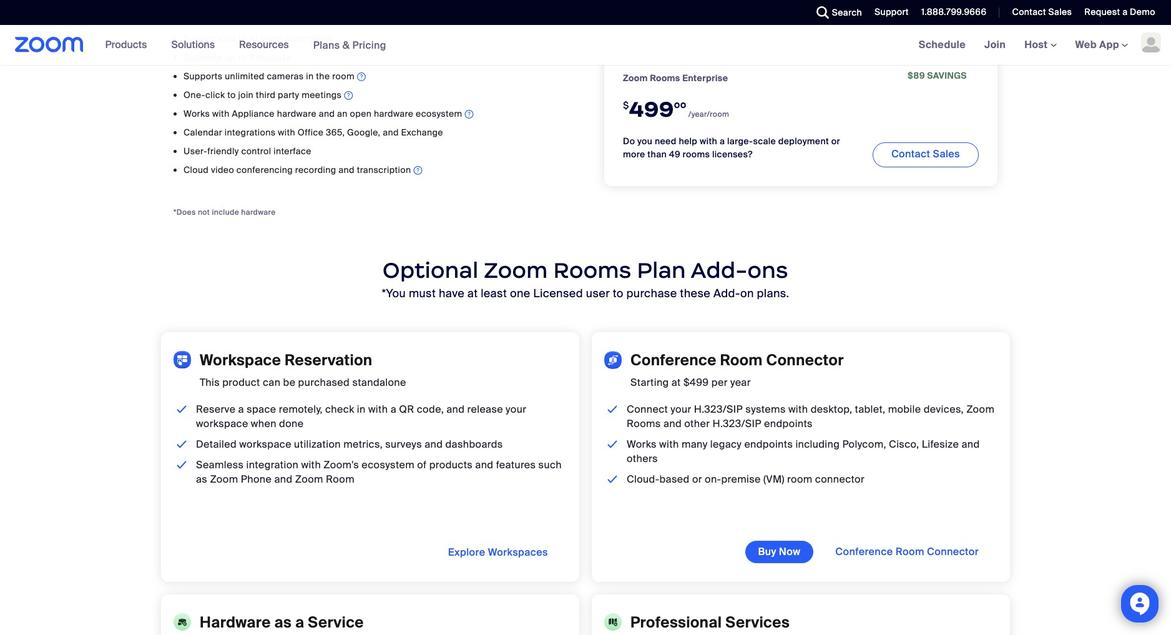 Task type: describe. For each thing, give the bounding box(es) containing it.
recording
[[295, 164, 336, 175]]

user-friendly control interface
[[184, 145, 312, 157]]

premise
[[722, 473, 761, 486]]

ok image for conference
[[605, 437, 620, 451]]

tablet,
[[855, 403, 886, 416]]

to for 49
[[679, 1, 687, 12]]

displays
[[257, 52, 291, 63]]

learn more about supports unlimited cameras in the room image
[[357, 70, 366, 83]]

code,
[[417, 403, 444, 416]]

and up of
[[425, 438, 443, 451]]

plans.
[[757, 286, 790, 301]]

with inside connect your h.323/sip systems with desktop, tablet, mobile devices, zoom rooms and other h.323/sip endpoints
[[789, 403, 808, 416]]

connect your h.323/sip systems with desktop, tablet, mobile devices, zoom rooms and other h.323/sip endpoints
[[627, 403, 995, 430]]

such
[[539, 458, 562, 471]]

per
[[712, 376, 728, 389]]

supports unlimited cameras in the room application
[[184, 70, 567, 84]]

banner containing products
[[0, 25, 1172, 66]]

works for works with many legacy endpoints including polycom, cisco, lifesize and others
[[627, 438, 657, 451]]

or inside the do you need help with a large-scale deployment or more than 49 rooms licenses?
[[832, 135, 841, 147]]

explore
[[448, 546, 485, 559]]

your inside connect your h.323/sip systems with desktop, tablet, mobile devices, zoom rooms and other h.323/sip endpoints
[[671, 403, 692, 416]]

you
[[638, 135, 653, 147]]

connector for conference room connector starting at $499 per year
[[767, 350, 844, 370]]

resources
[[239, 38, 289, 51]]

zoom rooms enterprise element
[[623, 72, 728, 85]]

meetings navigation
[[910, 25, 1172, 66]]

host button
[[1025, 38, 1057, 51]]

request
[[1085, 6, 1121, 17]]

web app
[[1076, 38, 1120, 51]]

integration
[[246, 458, 299, 471]]

rooms
[[683, 149, 710, 160]]

in inside application
[[306, 70, 314, 82]]

supports up to 10 room controllers
[[184, 33, 331, 44]]

works for works with appliance hardware and an open hardware ecosystem
[[184, 108, 210, 119]]

00
[[674, 100, 687, 110]]

pricing
[[353, 38, 386, 52]]

room for conference room connector
[[896, 545, 925, 558]]

solutions button
[[171, 25, 221, 65]]

connector for conference room connector
[[927, 545, 979, 558]]

space
[[247, 403, 276, 416]]

1 vertical spatial workspace
[[239, 438, 292, 451]]

have
[[439, 286, 465, 301]]

10
[[249, 33, 258, 44]]

*you
[[382, 286, 406, 301]]

1 horizontal spatial contact
[[1013, 6, 1046, 17]]

0 vertical spatial add-
[[691, 257, 748, 284]]

reservation
[[285, 350, 373, 370]]

and down works with appliance hardware and an open hardware ecosystem application
[[383, 127, 399, 138]]

conference room connector link
[[823, 541, 992, 563]]

connect
[[627, 403, 668, 416]]

calendar
[[184, 127, 222, 138]]

one-click to join third party meetings
[[184, 89, 342, 100]]

ons
[[748, 257, 789, 284]]

now
[[779, 545, 801, 558]]

learn more about works with appliance hardware and an open hardware ecosystem image
[[465, 108, 474, 120]]

on-
[[705, 473, 722, 486]]

with inside application
[[212, 108, 230, 119]]

professional services
[[631, 613, 790, 632]]

supports up to 3 displays
[[184, 52, 291, 63]]

year
[[731, 376, 751, 389]]

workspace inside reserve a space remotely, check in with a qr code, and release your workspace when done
[[196, 417, 248, 430]]

ok image for workspace reservation
[[174, 458, 189, 472]]

explore workspaces link
[[436, 542, 561, 563]]

integrations
[[225, 127, 276, 138]]

utilization
[[294, 438, 341, 451]]

$
[[623, 99, 629, 111]]

product
[[222, 376, 260, 389]]

click
[[206, 89, 225, 100]]

purchase
[[623, 1, 663, 12]]

conference room connector
[[836, 545, 979, 558]]

optional zoom rooms plan add-ons *you must have at least one licensed user to purchase these add-on plans.
[[382, 257, 790, 301]]

explore workspaces
[[448, 546, 548, 559]]

buy now
[[758, 545, 801, 558]]

1 horizontal spatial hardware
[[277, 108, 317, 119]]

supports unlimited cameras in the room
[[184, 70, 355, 82]]

workspaces
[[488, 546, 548, 559]]

enterprise
[[683, 73, 728, 84]]

49 inside the do you need help with a large-scale deployment or more than 49 rooms licenses?
[[669, 149, 681, 160]]

standalone
[[352, 376, 406, 389]]

and right recording
[[339, 164, 355, 175]]

purchase
[[627, 286, 677, 301]]

conference for conference room connector
[[836, 545, 893, 558]]

supports for supports unlimited cameras in the room
[[184, 70, 223, 82]]

workspace
[[200, 350, 281, 370]]

0 vertical spatial sales
[[1049, 6, 1072, 17]]

buy
[[758, 545, 777, 558]]

room right 10
[[261, 33, 283, 44]]

do you need help with a large-scale deployment or more than 49 rooms licenses?
[[623, 135, 841, 160]]

savings
[[928, 70, 967, 81]]

conference room connector starting at $499 per year
[[631, 350, 844, 389]]

with inside the do you need help with a large-scale deployment or more than 49 rooms licenses?
[[700, 135, 718, 147]]

meetings
[[302, 89, 342, 100]]

supports for supports up to 10 room controllers
[[184, 33, 223, 44]]

app
[[1100, 38, 1120, 51]]

room right (vm)
[[787, 473, 813, 486]]

support
[[875, 6, 909, 17]]

environmental
[[239, 14, 300, 26]]

a left space
[[238, 403, 244, 416]]

does
[[177, 207, 196, 217]]

cloud
[[184, 164, 209, 175]]

scale
[[753, 135, 776, 147]]

reserve a space remotely, check in with a qr code, and release your workspace when done
[[196, 403, 527, 430]]

others
[[627, 452, 658, 465]]

search
[[832, 7, 862, 18]]

2 horizontal spatial hardware
[[374, 108, 414, 119]]

polycom,
[[843, 438, 887, 451]]

up for 10
[[225, 33, 236, 44]]

licenses
[[763, 1, 799, 12]]

ecosystem inside seamless integration with zoom's ecosystem of products and features such as zoom phone and zoom room
[[362, 458, 415, 471]]

hardware
[[200, 613, 271, 632]]

the
[[316, 70, 330, 82]]



Task type: locate. For each thing, give the bounding box(es) containing it.
up for 49
[[666, 1, 677, 12]]

mobile
[[888, 403, 921, 416]]

h.323/sip
[[694, 403, 743, 416], [713, 417, 762, 430]]

1 vertical spatial conference
[[836, 545, 893, 558]]

of
[[417, 458, 427, 471]]

resources button
[[239, 25, 295, 65]]

1 horizontal spatial ecosystem
[[416, 108, 462, 119]]

works with appliance hardware and an open hardware ecosystem application
[[184, 107, 567, 122]]

room up controllers
[[302, 14, 324, 26]]

other
[[685, 417, 710, 430]]

1 vertical spatial or
[[692, 473, 702, 486]]

2 your from the left
[[671, 403, 692, 416]]

works inside works with many legacy endpoints including polycom, cisco, lifesize and others
[[627, 438, 657, 451]]

0 horizontal spatial connector
[[767, 350, 844, 370]]

h.323/sip up other
[[694, 403, 743, 416]]

0 horizontal spatial your
[[506, 403, 527, 416]]

0 vertical spatial 49
[[690, 1, 701, 12]]

with left many
[[660, 438, 679, 451]]

dashboards
[[446, 438, 503, 451]]

49 down need
[[669, 149, 681, 160]]

up left 3
[[225, 52, 236, 63]]

0 vertical spatial workspace
[[196, 417, 248, 430]]

features
[[496, 458, 536, 471]]

systems
[[746, 403, 786, 416]]

supports for supports up to 3 displays
[[184, 52, 223, 63]]

solutions
[[171, 38, 215, 51]]

lifesize
[[922, 438, 959, 451]]

/year/room
[[689, 109, 729, 119]]

conference inside conference room connector starting at $499 per year
[[631, 350, 717, 370]]

1 vertical spatial contact
[[892, 147, 931, 160]]

to for 3
[[238, 52, 247, 63]]

a left the service
[[295, 613, 304, 632]]

and down dashboards
[[475, 458, 494, 471]]

workspace reservation this product can be purchased standalone
[[200, 350, 406, 389]]

0 horizontal spatial ecosystem
[[362, 458, 415, 471]]

transcription
[[357, 164, 411, 175]]

professional
[[631, 613, 722, 632]]

to for 10
[[238, 33, 247, 44]]

be
[[283, 376, 296, 389]]

1 horizontal spatial works
[[627, 438, 657, 451]]

and inside works with many legacy endpoints including polycom, cisco, lifesize and others
[[962, 438, 980, 451]]

google,
[[347, 127, 381, 138]]

and down integration
[[274, 473, 293, 486]]

with inside works with many legacy endpoints including polycom, cisco, lifesize and others
[[660, 438, 679, 451]]

0 horizontal spatial hardware
[[241, 207, 276, 217]]

workspace down reserve
[[196, 417, 248, 430]]

49 right purchase
[[690, 1, 701, 12]]

0 vertical spatial up
[[666, 1, 677, 12]]

0 horizontal spatial 49
[[669, 149, 681, 160]]

supports down solutions
[[184, 52, 223, 63]]

appliance
[[232, 108, 275, 119]]

room inside conference room connector link
[[896, 545, 925, 558]]

0 horizontal spatial contact sales
[[892, 147, 960, 160]]

add- up these
[[691, 257, 748, 284]]

and inside connect your h.323/sip systems with desktop, tablet, mobile devices, zoom rooms and other h.323/sip endpoints
[[664, 417, 682, 430]]

0 horizontal spatial at
[[468, 286, 478, 301]]

room left learn more about supports unlimited cameras in the room icon
[[332, 70, 355, 82]]

zoom logo image
[[15, 37, 83, 52]]

in right the check
[[357, 403, 366, 416]]

plans & pricing
[[313, 38, 386, 52]]

purchased
[[298, 376, 350, 389]]

rooms inside optional zoom rooms plan add-ons *you must have at least one licensed user to purchase these add-on plans.
[[554, 257, 632, 284]]

plan
[[637, 257, 686, 284]]

a left demo
[[1123, 6, 1128, 17]]

0 horizontal spatial room
[[326, 473, 355, 486]]

1 vertical spatial ecosystem
[[362, 458, 415, 471]]

large-
[[727, 135, 753, 147]]

deployment
[[779, 135, 829, 147]]

exchange
[[401, 127, 443, 138]]

schedule
[[919, 38, 966, 51]]

your up other
[[671, 403, 692, 416]]

hardware down party at the left of the page
[[277, 108, 317, 119]]

at left $499
[[672, 376, 681, 389]]

ecosystem up exchange
[[416, 108, 462, 119]]

0 vertical spatial contact sales
[[1013, 6, 1072, 17]]

ok image
[[605, 402, 620, 417], [174, 458, 189, 472], [605, 472, 620, 486]]

plans & pricing link
[[313, 38, 386, 52], [313, 38, 386, 52]]

(vm)
[[764, 473, 785, 486]]

0 horizontal spatial contact
[[892, 147, 931, 160]]

office
[[298, 127, 324, 138]]

rooms
[[731, 1, 761, 12], [650, 73, 680, 84], [554, 257, 632, 284], [627, 417, 661, 430]]

endpoints inside works with many legacy endpoints including polycom, cisco, lifesize and others
[[745, 438, 793, 451]]

rooms inside zoom rooms enterprise element
[[650, 73, 680, 84]]

cloud-based or on-premise (vm) room connector
[[627, 473, 865, 486]]

and inside reserve a space remotely, check in with a qr code, and release your workspace when done
[[447, 403, 465, 416]]

ok image for conference room connector
[[605, 472, 620, 486]]

ok image left cloud-
[[605, 472, 620, 486]]

1 vertical spatial in
[[357, 403, 366, 416]]

rooms down connect
[[627, 417, 661, 430]]

1 vertical spatial sales
[[933, 147, 960, 160]]

as right hardware
[[274, 613, 292, 632]]

0 vertical spatial room
[[720, 350, 763, 370]]

0 vertical spatial in
[[306, 70, 314, 82]]

1 vertical spatial up
[[225, 33, 236, 44]]

at inside conference room connector starting at $499 per year
[[672, 376, 681, 389]]

3 supports from the top
[[184, 70, 223, 82]]

room inside application
[[332, 70, 355, 82]]

0 horizontal spatial or
[[692, 473, 702, 486]]

2 vertical spatial up
[[225, 52, 236, 63]]

to for join
[[227, 89, 236, 100]]

products
[[105, 38, 147, 51]]

1 vertical spatial supports
[[184, 52, 223, 63]]

0 horizontal spatial works
[[184, 108, 210, 119]]

0 horizontal spatial sales
[[933, 147, 960, 160]]

to inside application
[[227, 89, 236, 100]]

rooms left licenses
[[731, 1, 761, 12]]

one-click to join third party meetings application
[[184, 89, 567, 103]]

ok image for workspace
[[174, 437, 189, 451]]

web app button
[[1076, 38, 1128, 51]]

499
[[629, 95, 674, 123]]

contact
[[1013, 6, 1046, 17], [892, 147, 931, 160]]

room inside seamless integration with zoom's ecosystem of products and features such as zoom phone and zoom room
[[326, 473, 355, 486]]

conferencing
[[237, 164, 293, 175]]

ok image left connect
[[605, 402, 620, 417]]

host
[[1025, 38, 1051, 51]]

up for 3
[[225, 52, 236, 63]]

room inside conference room connector starting at $499 per year
[[720, 350, 763, 370]]

cloud video conferencing recording and transcription application
[[184, 164, 567, 178]]

and left an
[[319, 108, 335, 119]]

services
[[726, 613, 790, 632]]

based
[[660, 473, 690, 486]]

and left other
[[664, 417, 682, 430]]

as inside seamless integration with zoom's ecosystem of products and features such as zoom phone and zoom room
[[196, 473, 207, 486]]

party
[[278, 89, 299, 100]]

with up rooms
[[700, 135, 718, 147]]

learn more about one-click to join third party meetings image
[[344, 89, 353, 102]]

1 horizontal spatial 49
[[690, 1, 701, 12]]

$ 499 00 /year/room
[[623, 95, 729, 123]]

1 vertical spatial room
[[326, 473, 355, 486]]

0 vertical spatial connector
[[767, 350, 844, 370]]

1 horizontal spatial room
[[720, 350, 763, 370]]

1 horizontal spatial or
[[832, 135, 841, 147]]

metrics,
[[344, 438, 383, 451]]

endpoints
[[764, 417, 813, 430], [745, 438, 793, 451]]

room
[[720, 350, 763, 370], [326, 473, 355, 486], [896, 545, 925, 558]]

as down the seamless
[[196, 473, 207, 486]]

0 horizontal spatial as
[[196, 473, 207, 486]]

ok image left the seamless
[[174, 458, 189, 472]]

1 horizontal spatial your
[[671, 403, 692, 416]]

your
[[506, 403, 527, 416], [671, 403, 692, 416]]

1 vertical spatial 49
[[669, 149, 681, 160]]

with inside seamless integration with zoom's ecosystem of products and features such as zoom phone and zoom room
[[301, 458, 321, 471]]

1 horizontal spatial in
[[357, 403, 366, 416]]

ecosystem inside application
[[416, 108, 462, 119]]

0 vertical spatial contact
[[1013, 6, 1046, 17]]

supports down lighting
[[184, 33, 223, 44]]

h.323/sip up legacy
[[713, 417, 762, 430]]

this
[[200, 376, 220, 389]]

starting
[[631, 376, 669, 389]]

1 vertical spatial add-
[[714, 286, 741, 301]]

to right purchase
[[679, 1, 687, 12]]

1 vertical spatial at
[[672, 376, 681, 389]]

0 vertical spatial as
[[196, 473, 207, 486]]

than
[[648, 149, 667, 160]]

supports inside application
[[184, 70, 223, 82]]

1 vertical spatial works
[[627, 438, 657, 451]]

works with many legacy endpoints including polycom, cisco, lifesize and others
[[627, 438, 980, 465]]

works inside application
[[184, 108, 210, 119]]

your inside reserve a space remotely, check in with a qr code, and release your workspace when done
[[506, 403, 527, 416]]

workspace
[[196, 417, 248, 430], [239, 438, 292, 451]]

2 horizontal spatial room
[[896, 545, 925, 558]]

with down "utilization"
[[301, 458, 321, 471]]

1 vertical spatial h.323/sip
[[713, 417, 762, 430]]

profile picture image
[[1142, 32, 1162, 52]]

or right deployment
[[832, 135, 841, 147]]

with right 'systems'
[[789, 403, 808, 416]]

zoom's
[[324, 458, 359, 471]]

with inside reserve a space remotely, check in with a qr code, and release your workspace when done
[[368, 403, 388, 416]]

0 horizontal spatial conference
[[631, 350, 717, 370]]

online
[[801, 1, 827, 12]]

1 horizontal spatial connector
[[927, 545, 979, 558]]

seamless
[[196, 458, 244, 471]]

0 vertical spatial endpoints
[[764, 417, 813, 430]]

zoom inside optional zoom rooms plan add-ons *you must have at least one licensed user to purchase these add-on plans.
[[484, 257, 548, 284]]

rooms up user
[[554, 257, 632, 284]]

ecosystem down surveys
[[362, 458, 415, 471]]

with down click at the left
[[212, 108, 230, 119]]

up right purchase
[[666, 1, 677, 12]]

supports
[[184, 33, 223, 44], [184, 52, 223, 63], [184, 70, 223, 82]]

with up interface
[[278, 127, 295, 138]]

banner
[[0, 25, 1172, 66]]

365,
[[326, 127, 345, 138]]

0 vertical spatial conference
[[631, 350, 717, 370]]

a
[[1123, 6, 1128, 17], [720, 135, 725, 147], [238, 403, 244, 416], [391, 403, 397, 416], [295, 613, 304, 632]]

cameras
[[267, 70, 304, 82]]

third
[[256, 89, 276, 100]]

0 vertical spatial ecosystem
[[416, 108, 462, 119]]

to left 3
[[238, 52, 247, 63]]

2 vertical spatial room
[[896, 545, 925, 558]]

your right release
[[506, 403, 527, 416]]

1 vertical spatial endpoints
[[745, 438, 793, 451]]

and right lighting
[[221, 14, 237, 26]]

ok image
[[174, 402, 189, 417], [174, 437, 189, 451], [605, 437, 620, 451]]

1 vertical spatial connector
[[927, 545, 979, 558]]

in inside reserve a space remotely, check in with a qr code, and release your workspace when done
[[357, 403, 366, 416]]

join link
[[975, 25, 1015, 65]]

contact sales link
[[1003, 0, 1076, 25], [1013, 6, 1072, 17], [873, 142, 979, 167]]

schedule link
[[910, 25, 975, 65]]

connector
[[815, 473, 865, 486]]

products button
[[105, 25, 153, 65]]

optional
[[383, 257, 479, 284]]

connector
[[767, 350, 844, 370], [927, 545, 979, 558]]

an
[[337, 108, 348, 119]]

rooms inside connect your h.323/sip systems with desktop, tablet, mobile devices, zoom rooms and other h.323/sip endpoints
[[627, 417, 661, 430]]

$89 savings
[[908, 70, 967, 81]]

room for conference room connector starting at $499 per year
[[720, 350, 763, 370]]

on
[[741, 286, 754, 301]]

0 vertical spatial h.323/sip
[[694, 403, 743, 416]]

open
[[350, 108, 372, 119]]

a left qr
[[391, 403, 397, 416]]

and right code,
[[447, 403, 465, 416]]

rooms up 00
[[650, 73, 680, 84]]

lighting and environmental room controls
[[184, 14, 362, 26]]

a up the 'licenses?'
[[720, 135, 725, 147]]

to left join
[[227, 89, 236, 100]]

zoom rooms enterprise
[[623, 73, 728, 84]]

do
[[623, 135, 635, 147]]

more
[[623, 149, 646, 160]]

to right user
[[613, 286, 624, 301]]

user
[[586, 286, 610, 301]]

1 vertical spatial contact sales
[[892, 147, 960, 160]]

web
[[1076, 38, 1097, 51]]

2 vertical spatial supports
[[184, 70, 223, 82]]

interface
[[274, 145, 312, 157]]

support link
[[866, 0, 912, 25], [875, 6, 909, 17]]

help
[[679, 135, 698, 147]]

demo
[[1130, 6, 1156, 17]]

1 horizontal spatial at
[[672, 376, 681, 389]]

conference for conference room connector starting at $499 per year
[[631, 350, 717, 370]]

0 vertical spatial works
[[184, 108, 210, 119]]

1 horizontal spatial conference
[[836, 545, 893, 558]]

1 supports from the top
[[184, 33, 223, 44]]

add- right these
[[714, 286, 741, 301]]

least
[[481, 286, 507, 301]]

surveys
[[385, 438, 422, 451]]

up up 'supports up to 3 displays' on the top
[[225, 33, 236, 44]]

to inside optional zoom rooms plan add-ons *you must have at least one licensed user to purchase these add-on plans.
[[613, 286, 624, 301]]

endpoints inside connect your h.323/sip systems with desktop, tablet, mobile devices, zoom rooms and other h.323/sip endpoints
[[764, 417, 813, 430]]

supports up one-
[[184, 70, 223, 82]]

and right lifesize
[[962, 438, 980, 451]]

0 vertical spatial at
[[468, 286, 478, 301]]

at right have
[[468, 286, 478, 301]]

workspace down when
[[239, 438, 292, 451]]

licensed
[[534, 286, 583, 301]]

at inside optional zoom rooms plan add-ons *you must have at least one licensed user to purchase these add-on plans.
[[468, 286, 478, 301]]

a inside the do you need help with a large-scale deployment or more than 49 rooms licenses?
[[720, 135, 725, 147]]

hardware right include in the top left of the page
[[241, 207, 276, 217]]

0 horizontal spatial in
[[306, 70, 314, 82]]

including
[[796, 438, 840, 451]]

must
[[409, 286, 436, 301]]

product information navigation
[[96, 25, 396, 66]]

1 vertical spatial as
[[274, 613, 292, 632]]

works with appliance hardware and an open hardware ecosystem
[[184, 108, 462, 119]]

1 horizontal spatial sales
[[1049, 6, 1072, 17]]

zoom inside connect your h.323/sip systems with desktop, tablet, mobile devices, zoom rooms and other h.323/sip endpoints
[[967, 403, 995, 416]]

in left the
[[306, 70, 314, 82]]

1 horizontal spatial as
[[274, 613, 292, 632]]

with down standalone
[[368, 403, 388, 416]]

to left 10
[[238, 33, 247, 44]]

hardware down one-click to join third party meetings application
[[374, 108, 414, 119]]

2 supports from the top
[[184, 52, 223, 63]]

0 vertical spatial or
[[832, 135, 841, 147]]

1 your from the left
[[506, 403, 527, 416]]

learn more about cloud video conferencing recording and transcription image
[[414, 164, 422, 177]]

works down one-
[[184, 108, 210, 119]]

or left on-
[[692, 473, 702, 486]]

1 horizontal spatial contact sales
[[1013, 6, 1072, 17]]

0 vertical spatial supports
[[184, 33, 223, 44]]

works up others
[[627, 438, 657, 451]]

connector inside conference room connector starting at $499 per year
[[767, 350, 844, 370]]



Task type: vqa. For each thing, say whether or not it's contained in the screenshot.
(VM)
yes



